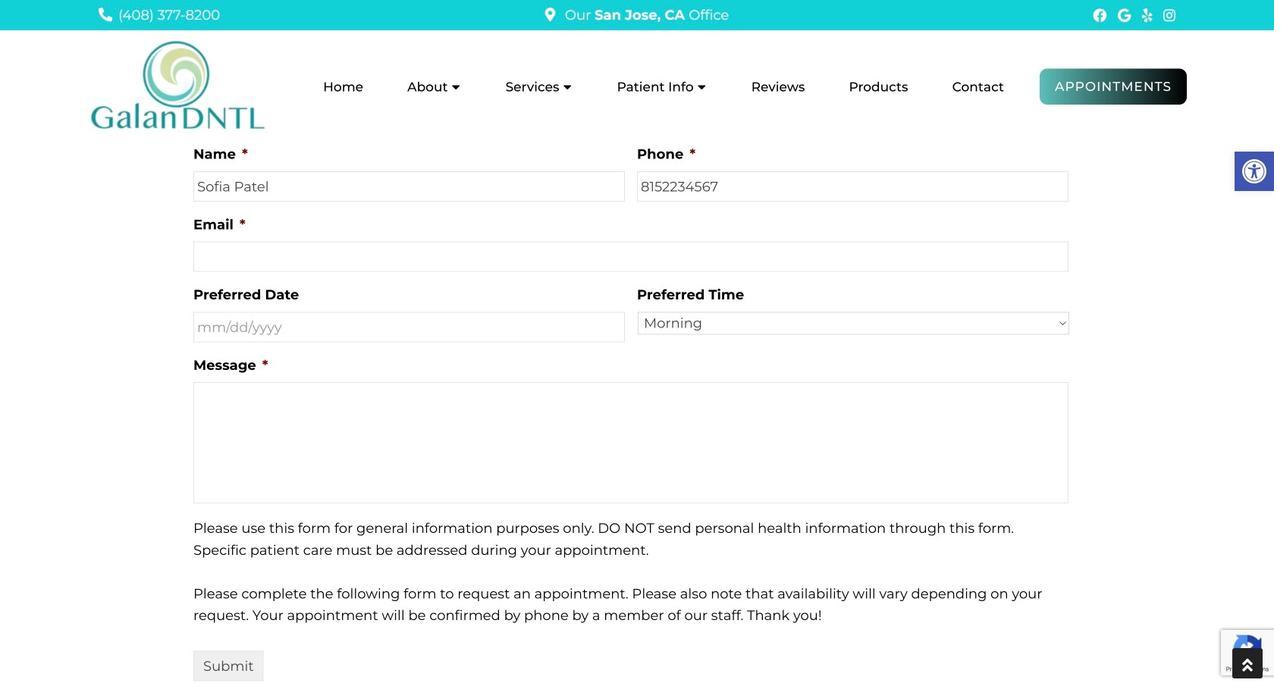 Task type: describe. For each thing, give the bounding box(es) containing it.
yelp image
[[1142, 9, 1152, 22]]

galan dental image
[[87, 38, 265, 129]]

phone alt image
[[99, 8, 112, 22]]

google image
[[1118, 9, 1131, 22]]



Task type: locate. For each thing, give the bounding box(es) containing it.
navigation
[[87, 38, 1187, 135]]

banner
[[0, 0, 1274, 143]]

None text field
[[637, 171, 1069, 202]]

angle double up image
[[1242, 657, 1253, 674]]

facebook image
[[1093, 9, 1107, 22]]

None submit
[[193, 651, 264, 681]]

instagram image
[[1163, 9, 1175, 22]]

accessibility tools image
[[1242, 159, 1267, 184]]

map marker alt image
[[545, 8, 555, 22]]

mm/dd/yyyy text field
[[193, 312, 625, 342]]

None text field
[[193, 171, 625, 202], [193, 242, 1069, 272], [193, 382, 1069, 504], [193, 171, 625, 202], [193, 242, 1069, 272], [193, 382, 1069, 504]]



